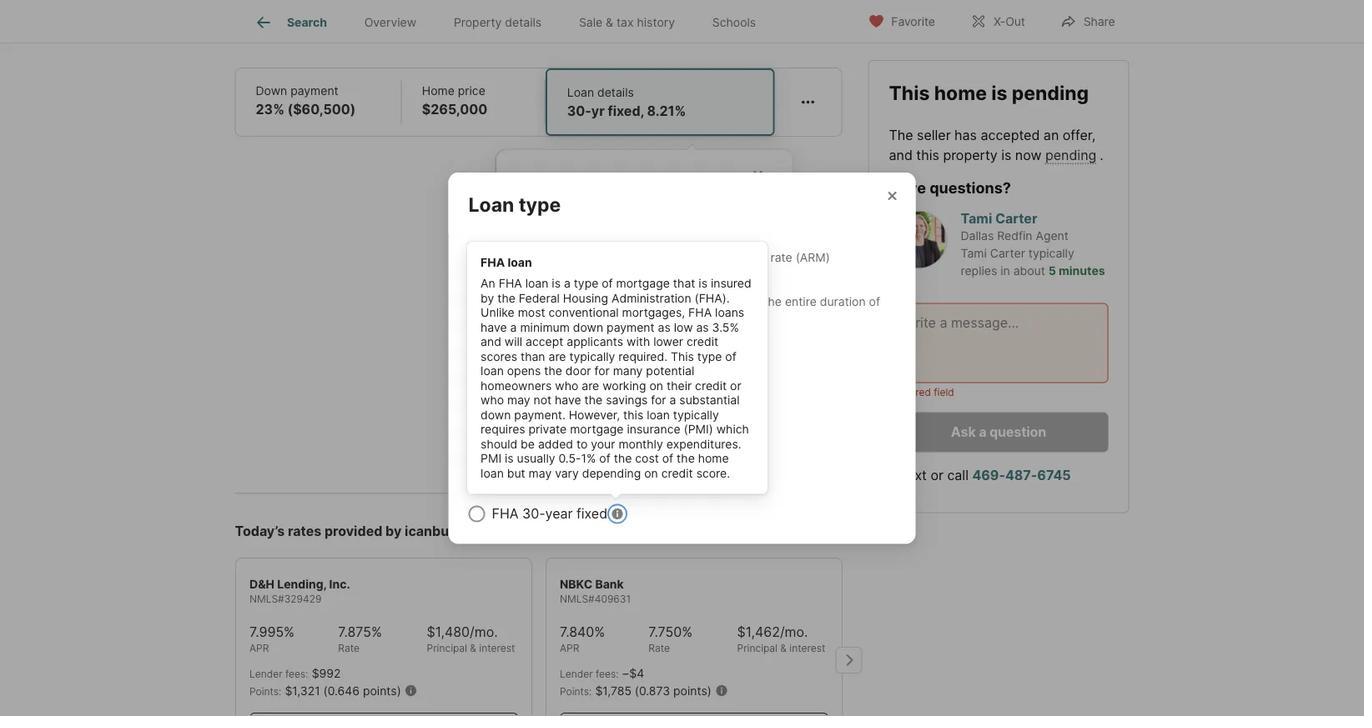 Task type: describe. For each thing, give the bounding box(es) containing it.
1 vertical spatial for
[[594, 364, 610, 378]]

mortgages,
[[622, 306, 685, 320]]

tab list containing search
[[235, 0, 788, 43]]

payment inside down payment 23% ($60,500)
[[290, 83, 339, 98]]

sale & tax history tab
[[560, 3, 694, 43]]

schools tab
[[694, 3, 775, 43]]

provided
[[325, 523, 382, 539]]

$992
[[311, 667, 340, 681]]

have
[[889, 178, 926, 197]]

be
[[521, 437, 535, 451]]

the down "expenditures."
[[677, 452, 695, 466]]

rate for fixed
[[501, 295, 523, 309]]

carter for tami carter dallas redfin agent
[[995, 210, 1037, 227]]

1 vertical spatial typically
[[569, 349, 615, 364]]

details for loan details 30-yr fixed, 8.21%
[[597, 85, 634, 99]]

fixed
[[468, 295, 498, 309]]

points: for 7.995
[[249, 686, 281, 698]]

of down the your
[[599, 452, 610, 466]]

overview
[[364, 15, 416, 29]]

nmls# inside the d&h lending, inc. nmls# 329429
[[249, 593, 284, 605]]

pmi
[[481, 452, 502, 466]]

1 vertical spatial on
[[644, 466, 658, 480]]

of inside fixed rate means the interest rate stays the same for the entire duration of the loan. this is the most common loan type.
[[869, 295, 880, 309]]

details for property details
[[505, 15, 542, 29]]

1 horizontal spatial are
[[582, 379, 599, 393]]

share
[[1084, 15, 1115, 29]]

$1,462
[[737, 624, 780, 640]]

fixed for 30-year fixed radio inside the tooltip
[[594, 341, 625, 358]]

lender fees: $992
[[249, 667, 340, 681]]

more
[[543, 441, 576, 458]]

in
[[1001, 264, 1010, 278]]

housing
[[563, 291, 608, 305]]

30- right va
[[513, 472, 536, 489]]

is up (fha).
[[699, 276, 707, 291]]

loan inside dialog
[[468, 193, 514, 216]]

but
[[507, 466, 525, 480]]

rates inside 30-year fixed compare current rates
[[602, 270, 627, 282]]

/mo. for $1,480
[[469, 624, 497, 640]]

call
[[947, 467, 969, 484]]

20-year fixed radio for 15-year fixed option
[[516, 375, 533, 391]]

and inside fha loan an fha loan is a type of mortgage that is insured by the federal housing administration (fha). unlike most conventional mortgages, fha loans have a minimum down payment as low as 3.5% and will accept applicants with lower credit scores than are typically required. this type of loan opens the door for many potential homeowners who are working on their credit or who may not have the savings for a substantial down payment. however, this loan typically requires private mortgage insurance (pmi) which should be added to your monthly expenditures. pmi is usually 0.5-1% of the cost of the home loan but may vary depending on credit score.
[[481, 335, 501, 349]]

20- for 15-year fixed radio
[[492, 372, 514, 389]]

the up depending
[[614, 452, 632, 466]]

pending .
[[1045, 147, 1104, 163]]

loan inside fixed rate means the interest rate stays the same for the entire duration of the loan. this is the most common loan type.
[[661, 309, 684, 324]]

a down their
[[670, 393, 676, 407]]

2 as from the left
[[696, 320, 709, 334]]

0 vertical spatial are
[[549, 349, 566, 364]]

this inside the seller has accepted an offer, and this property is now
[[916, 147, 939, 163]]

lender for 7.995
[[249, 668, 282, 680]]

type up fixed rate tab
[[519, 193, 561, 216]]

fha down va
[[492, 506, 519, 522]]

(pmi)
[[684, 422, 713, 437]]

ask a question button
[[889, 412, 1108, 452]]

30-year fixed radio for "20-year fixed" radio corresponding to 15-year fixed radio
[[468, 339, 485, 356]]

has
[[955, 127, 977, 143]]

30- inside "loan details 30-yr fixed, 8.21%"
[[567, 103, 591, 119]]

7.995
[[249, 624, 283, 640]]

door
[[566, 364, 591, 378]]

agent
[[1036, 229, 1069, 243]]

2 horizontal spatial this
[[889, 81, 930, 104]]

today's rates provided by icanbuy
[[235, 523, 457, 539]]

question
[[990, 424, 1046, 440]]

1 horizontal spatial for
[[651, 393, 666, 407]]

conventional
[[549, 306, 619, 320]]

329429
[[284, 593, 321, 605]]

vary
[[555, 466, 579, 480]]

/mo. for $1,462
[[780, 624, 808, 640]]

5 minutes
[[1049, 264, 1105, 278]]

typically inside tami carter typically replies in about
[[1029, 246, 1074, 261]]

15- for 15-year fixed option
[[539, 408, 560, 424]]

fha right an
[[499, 276, 522, 291]]

means
[[527, 295, 563, 309]]

0 vertical spatial may
[[507, 393, 530, 407]]

is up "but"
[[505, 452, 514, 466]]

7.750
[[648, 624, 681, 640]]

type down means
[[551, 310, 580, 326]]

Write a message... text field
[[903, 313, 1094, 373]]

type down 3.5%
[[697, 349, 722, 364]]

1 vertical spatial have
[[555, 393, 581, 407]]

apr for 7.995
[[249, 642, 269, 655]]

1 vertical spatial mortgage
[[570, 422, 624, 437]]

and inside the seller has accepted an offer, and this property is now
[[889, 147, 913, 163]]

lender fees: −$4
[[559, 667, 644, 681]]

1 vertical spatial who
[[481, 393, 504, 407]]

% for 7.875
[[371, 624, 382, 640]]

score.
[[696, 466, 730, 480]]

schools
[[712, 15, 756, 29]]

fixed inside 30-year fixed compare current rates
[[557, 258, 580, 270]]

0 vertical spatial pending
[[1012, 81, 1089, 104]]

fha down (fha).
[[688, 306, 712, 320]]

% for 7.995
[[283, 624, 294, 640]]

usually
[[517, 452, 555, 466]]

insured
[[711, 276, 751, 291]]

fixed for 15-year fixed radio
[[543, 406, 574, 422]]

however,
[[569, 408, 620, 422]]

cost
[[635, 452, 659, 466]]

unlike
[[481, 306, 515, 320]]

1 vertical spatial down
[[481, 408, 511, 422]]

is inside fixed rate means the interest rate stays the same for the entire duration of the loan. this is the most common loan type.
[[546, 309, 555, 324]]

7.875
[[338, 624, 371, 640]]

monthly
[[619, 437, 663, 451]]

loan type dialog
[[448, 172, 916, 544]]

.
[[1100, 147, 1104, 163]]

10-year fixed
[[492, 439, 575, 455]]

of right cost
[[662, 452, 673, 466]]

fha up an
[[481, 255, 505, 269]]

points: for 7.840
[[559, 686, 591, 698]]

a up housing
[[564, 276, 571, 291]]

search
[[287, 15, 327, 29]]

interest for fixed
[[588, 295, 630, 309]]

1 horizontal spatial loan
[[516, 310, 548, 326]]

23%
[[256, 101, 284, 117]]

the down than
[[544, 364, 562, 378]]

that
[[673, 276, 695, 291]]

an
[[481, 276, 495, 291]]

yr
[[591, 103, 605, 119]]

the up the however,
[[585, 393, 603, 407]]

is up accepted
[[991, 81, 1007, 104]]

apr for 7.840
[[559, 642, 579, 655]]

0 vertical spatial on
[[649, 379, 663, 393]]

0.5-
[[559, 452, 581, 466]]

& inside tab
[[606, 15, 613, 29]]

2 vertical spatial typically
[[673, 408, 719, 422]]

expenditures.
[[666, 437, 741, 451]]

homeowners'
[[255, 23, 341, 39]]

$1,321
[[284, 684, 320, 698]]

or inside fha loan an fha loan is a type of mortgage that is insured by the federal housing administration (fha). unlike most conventional mortgages, fha loans have a minimum down payment as low as 3.5% and will accept applicants with lower credit scores than are typically required. this type of loan opens the door for many potential homeowners who are working on their credit or who may not have the savings for a substantial down payment. however, this loan typically requires private mortgage insurance (pmi) which should be added to your monthly expenditures. pmi is usually 0.5-1% of the cost of the home loan but may vary depending on credit score.
[[730, 379, 741, 393]]

the up type.
[[691, 295, 709, 309]]

fixed for 10-year fixed option
[[544, 439, 575, 455]]

principal for $1,480
[[426, 642, 467, 655]]

the up unlike
[[497, 291, 516, 305]]

the down fixed
[[468, 309, 487, 324]]

federal
[[519, 291, 560, 305]]

fixed,
[[608, 103, 644, 119]]

$194
[[501, 23, 533, 39]]

required field
[[889, 387, 954, 399]]

469-
[[972, 467, 1005, 484]]

most inside fixed rate means the interest rate stays the same for the entire duration of the loan. this is the most common loan type.
[[580, 309, 607, 324]]

& for 7.750
[[780, 642, 786, 655]]

your
[[591, 437, 615, 451]]

loan.
[[490, 309, 516, 324]]

fees: for 7.995
[[285, 668, 308, 680]]

have questions?
[[889, 178, 1011, 197]]

offer,
[[1063, 127, 1096, 143]]

7.840
[[559, 624, 594, 640]]

the down housing
[[558, 309, 576, 324]]

field
[[934, 387, 954, 399]]

15- for 15-year fixed radio
[[492, 406, 512, 422]]

fha 30-year fixed
[[492, 506, 607, 522]]

with
[[627, 335, 650, 349]]

applicants
[[567, 335, 623, 349]]

principal for $1,462
[[737, 642, 777, 655]]

types
[[610, 441, 647, 458]]

10-year fixed radio
[[468, 439, 485, 456]]

30- down loan.
[[492, 339, 515, 355]]

20-year fixed for 15-year fixed radio
[[492, 372, 577, 389]]

30-year fixed radio for "20-year fixed" radio related to 15-year fixed option
[[516, 341, 533, 358]]

tami for tami carter dallas redfin agent
[[961, 210, 992, 227]]

15-year fixed for 15-year fixed radio
[[492, 406, 574, 422]]

1 vertical spatial loan type
[[516, 310, 580, 326]]

should
[[481, 437, 517, 451]]

15-year fixed radio
[[516, 408, 533, 425]]

adjustable rate (arm)
[[709, 250, 830, 264]]

administration
[[612, 291, 691, 305]]

payment inside fha loan an fha loan is a type of mortgage that is insured by the federal housing administration (fha). unlike most conventional mortgages, fha loans have a minimum down payment as low as 3.5% and will accept applicants with lower credit scores than are typically required. this type of loan opens the door for many potential homeowners who are working on their credit or who may not have the savings for a substantial down payment. however, this loan typically requires private mortgage insurance (pmi) which should be added to your monthly expenditures. pmi is usually 0.5-1% of the cost of the home loan but may vary depending on credit score.
[[607, 320, 655, 334]]

10-
[[492, 439, 513, 455]]

15-year fixed radio
[[468, 406, 485, 422]]

0 vertical spatial credit
[[687, 335, 718, 349]]

search link
[[254, 13, 327, 33]]

stays
[[658, 295, 688, 309]]

1 vertical spatial by
[[386, 523, 402, 539]]

is up means
[[552, 276, 561, 291]]

fixed down depending
[[577, 506, 607, 522]]

0 vertical spatial have
[[481, 320, 507, 334]]



Task type: vqa. For each thing, say whether or not it's contained in the screenshot.


Task type: locate. For each thing, give the bounding box(es) containing it.
principal inside $1,480 /mo. principal & interest
[[426, 642, 467, 655]]

this inside fha loan an fha loan is a type of mortgage that is insured by the federal housing administration (fha). unlike most conventional mortgages, fha loans have a minimum down payment as low as 3.5% and will accept applicants with lower credit scores than are typically required. this type of loan opens the door for many potential homeowners who are working on their credit or who may not have the savings for a substantial down payment. however, this loan typically requires private mortgage insurance (pmi) which should be added to your monthly expenditures. pmi is usually 0.5-1% of the cost of the home loan but may vary depending on credit score.
[[671, 349, 694, 364]]

0 vertical spatial this
[[889, 81, 930, 104]]

none text field inside tooltip
[[530, 214, 759, 234]]

20-year fixed inside loan type dialog
[[492, 372, 577, 389]]

2 vertical spatial loan
[[516, 310, 548, 326]]

tax
[[617, 15, 634, 29]]

0 horizontal spatial and
[[481, 335, 501, 349]]

30-year fixed radio
[[468, 339, 485, 356], [516, 341, 533, 358]]

( down '−$4'
[[634, 684, 639, 698]]

details up fixed, on the top of the page
[[597, 85, 634, 99]]

than
[[521, 349, 545, 364]]

apr down 7.995
[[249, 642, 269, 655]]

down
[[256, 83, 287, 98]]

points: $1,321 ( 0.646 points)
[[249, 684, 401, 698]]

1 horizontal spatial lender
[[559, 668, 593, 680]]

out
[[1006, 15, 1025, 29]]

are down door
[[582, 379, 599, 393]]

lender down 7.995 % apr
[[249, 668, 282, 680]]

2 points) from the left
[[673, 684, 711, 698]]

$1,462 /mo. principal & interest
[[737, 624, 825, 655]]

None radio
[[468, 506, 485, 522]]

1 vertical spatial this
[[520, 309, 543, 324]]

1 vertical spatial insurance
[[627, 422, 681, 437]]

typically up the (pmi)
[[673, 408, 719, 422]]

rate down 7.875
[[338, 642, 359, 655]]

down payment 23% ($60,500)
[[256, 83, 356, 117]]

0 vertical spatial down
[[573, 320, 603, 334]]

0 horizontal spatial 15-
[[492, 406, 512, 422]]

tooltip
[[496, 137, 1103, 480]]

0 vertical spatial home
[[934, 81, 987, 104]]

7.750 % rate
[[648, 624, 692, 655]]

is inside the seller has accepted an offer, and this property is now
[[1001, 147, 1012, 163]]

of right duration
[[869, 295, 880, 309]]

this
[[916, 147, 939, 163], [623, 408, 643, 422]]

for inside fixed rate means the interest rate stays the same for the entire duration of the loan. this is the most common loan type.
[[745, 295, 760, 309]]

1 horizontal spatial rate
[[633, 295, 655, 309]]

1 ( from the left
[[323, 684, 327, 698]]

0 horizontal spatial points)
[[362, 684, 401, 698]]

1 horizontal spatial most
[[580, 309, 607, 324]]

details inside tab
[[505, 15, 542, 29]]

nmls# down d&h
[[249, 593, 284, 605]]

apr down 7.840
[[559, 642, 579, 655]]

carter up in
[[990, 246, 1025, 261]]

2 points: from the left
[[559, 686, 591, 698]]

who
[[555, 379, 578, 393], [481, 393, 504, 407]]

0 vertical spatial typically
[[1029, 246, 1074, 261]]

added
[[538, 437, 573, 451]]

the down compare current rates "link"
[[566, 295, 585, 309]]

1 points: from the left
[[249, 686, 281, 698]]

loan type inside dialog
[[468, 193, 561, 216]]

1 points) from the left
[[362, 684, 401, 698]]

loan inside "loan details 30-yr fixed, 8.21%"
[[567, 85, 594, 99]]

nmls# inside nbkc bank nmls# 409631
[[559, 593, 594, 605]]

most inside fha loan an fha loan is a type of mortgage that is insured by the federal housing administration (fha). unlike most conventional mortgages, fha loans have a minimum down payment as low as 3.5% and will accept applicants with lower credit scores than are typically required. this type of loan opens the door for many potential homeowners who are working on their credit or who may not have the savings for a substantial down payment. however, this loan typically requires private mortgage insurance (pmi) which should be added to your monthly expenditures. pmi is usually 0.5-1% of the cost of the home loan but may vary depending on credit score.
[[518, 306, 545, 320]]

1 /mo. from the left
[[469, 624, 497, 640]]

points: down lender fees: −$4
[[559, 686, 591, 698]]

home
[[422, 83, 455, 98]]

loan details 30-yr fixed, 8.21%
[[567, 85, 686, 119]]

about
[[1013, 264, 1045, 278]]

2 vertical spatial this
[[671, 349, 694, 364]]

None text field
[[530, 214, 759, 234]]

apr inside 7.995 % apr
[[249, 642, 269, 655]]

0 horizontal spatial 30-year fixed radio
[[468, 339, 485, 356]]

1 lender from the left
[[249, 668, 282, 680]]

0 horizontal spatial fees:
[[285, 668, 308, 680]]

interest inside $1,462 /mo. principal & interest
[[789, 642, 825, 655]]

1 horizontal spatial (
[[634, 684, 639, 698]]

carter inside tami carter typically replies in about
[[990, 246, 1025, 261]]

payment up ($60,500)
[[290, 83, 339, 98]]

$1,785
[[595, 684, 631, 698]]

30- down the minimum
[[539, 341, 562, 358]]

20- down scores at left
[[492, 372, 514, 389]]

rate for adjustable
[[771, 250, 792, 264]]

pending link
[[1045, 147, 1097, 163]]

interest for $1,462
[[789, 642, 825, 655]]

home up score.
[[698, 452, 729, 466]]

0 vertical spatial who
[[555, 379, 578, 393]]

accept
[[526, 335, 563, 349]]

2 rate from the left
[[648, 642, 670, 655]]

0 horizontal spatial this
[[520, 309, 543, 324]]

most down the federal
[[518, 306, 545, 320]]

insurance up "monthly"
[[627, 422, 681, 437]]

credit left score.
[[661, 466, 693, 480]]

who down door
[[555, 379, 578, 393]]

share button
[[1046, 4, 1129, 38]]

1 horizontal spatial details
[[597, 85, 634, 99]]

fixed for 30-year fixed radio corresponding to "20-year fixed" radio corresponding to 15-year fixed radio
[[546, 339, 577, 355]]

30-year fixed compare current rates
[[516, 258, 627, 282]]

2 vertical spatial credit
[[661, 466, 693, 480]]

1 vertical spatial credit
[[695, 379, 727, 393]]

lender inside lender fees: $992
[[249, 668, 282, 680]]

7.875 % rate
[[338, 624, 382, 655]]

points) for 7.750
[[673, 684, 711, 698]]

rate for 7.875
[[338, 642, 359, 655]]

required
[[889, 387, 931, 399]]

rates right current
[[602, 270, 627, 282]]

30-year fixed inside loan type dialog
[[492, 339, 577, 355]]

are down "accept"
[[549, 349, 566, 364]]

rate down 7.750
[[648, 642, 670, 655]]

1 vertical spatial home
[[698, 452, 729, 466]]

VA 30-year fixed radio
[[468, 472, 485, 489]]

0 vertical spatial insurance
[[345, 23, 406, 39]]

1 vertical spatial tami
[[961, 246, 987, 261]]

1 apr from the left
[[249, 642, 269, 655]]

rate inside 7.750 % rate
[[648, 642, 670, 655]]

15-year fixed inside loan type dialog
[[492, 406, 574, 422]]

0 vertical spatial for
[[745, 295, 760, 309]]

1 horizontal spatial nmls#
[[559, 593, 594, 605]]

20- for 15-year fixed option
[[539, 375, 562, 391]]

for down potential
[[651, 393, 666, 407]]

points) for 7.875
[[362, 684, 401, 698]]

fixed up savings
[[593, 375, 624, 391]]

% inside 7.750 % rate
[[681, 624, 692, 640]]

1 horizontal spatial insurance
[[627, 422, 681, 437]]

tami inside tami carter dallas redfin agent
[[961, 210, 992, 227]]

rates
[[602, 270, 627, 282], [288, 523, 321, 539]]

1 vertical spatial and
[[481, 335, 501, 349]]

% inside 7.840 % apr
[[594, 624, 605, 640]]

fha loan an fha loan is a type of mortgage that is insured by the federal housing administration (fha). unlike most conventional mortgages, fha loans have a minimum down payment as low as 3.5% and will accept applicants with lower credit scores than are typically required. this type of loan opens the door for many potential homeowners who are working on their credit or who may not have the savings for a substantial down payment. however, this loan typically requires private mortgage insurance (pmi) which should be added to your monthly expenditures. pmi is usually 0.5-1% of the cost of the home loan but may vary depending on credit score.
[[481, 255, 751, 480]]

15-year fixed for 15-year fixed option
[[539, 408, 622, 424]]

1 vertical spatial this
[[623, 408, 643, 422]]

2 /mo. from the left
[[780, 624, 808, 640]]

nmls# down nbkc
[[559, 593, 594, 605]]

may down the usually
[[529, 466, 552, 480]]

payment.
[[514, 408, 565, 422]]

this down means
[[520, 309, 543, 324]]

fixed up compare current rates "link"
[[557, 258, 580, 270]]

tooltip containing loan type
[[496, 137, 1103, 480]]

1 rate from the left
[[338, 642, 359, 655]]

2 vertical spatial for
[[651, 393, 666, 407]]

interest inside $1,480 /mo. principal & interest
[[479, 642, 515, 655]]

% inside 7.995 % apr
[[283, 624, 294, 640]]

none radio inside loan type dialog
[[468, 506, 485, 522]]

x-out button
[[956, 4, 1039, 38]]

have down unlike
[[481, 320, 507, 334]]

mortgage up administration
[[616, 276, 670, 291]]

fha
[[481, 255, 505, 269], [499, 276, 522, 291], [688, 306, 712, 320], [492, 506, 519, 522]]

0 horizontal spatial are
[[549, 349, 566, 364]]

property details
[[454, 15, 542, 29]]

1 horizontal spatial principal
[[737, 642, 777, 655]]

as
[[658, 320, 671, 334], [696, 320, 709, 334]]

the seller has accepted an offer, and this property is now
[[889, 127, 1096, 163]]

20-year fixed radio
[[468, 372, 485, 389], [516, 375, 533, 391]]

0 horizontal spatial loan
[[468, 193, 514, 216]]

insurance right search
[[345, 23, 406, 39]]

15-
[[492, 406, 512, 422], [539, 408, 560, 424]]

typically down agent
[[1029, 246, 1074, 261]]

0 horizontal spatial for
[[594, 364, 610, 378]]

will
[[505, 335, 522, 349]]

for right loans
[[745, 295, 760, 309]]

next image
[[836, 647, 862, 674]]

2 % from the left
[[371, 624, 382, 640]]

0 horizontal spatial this
[[623, 408, 643, 422]]

to
[[576, 437, 588, 451]]

year inside 30-year fixed compare current rates
[[533, 258, 554, 270]]

0 horizontal spatial lender
[[249, 668, 282, 680]]

0 horizontal spatial rate
[[501, 295, 523, 309]]

1 horizontal spatial 20-year fixed radio
[[516, 375, 533, 391]]

30-year fixed radio left will
[[468, 339, 485, 356]]

is down accepted
[[1001, 147, 1012, 163]]

depending
[[582, 466, 641, 480]]

as up lower
[[658, 320, 671, 334]]

rate for 7.750
[[648, 642, 670, 655]]

0 horizontal spatial 20-year fixed radio
[[468, 372, 485, 389]]

fixed for "20-year fixed" radio corresponding to 15-year fixed radio
[[546, 372, 577, 389]]

1 horizontal spatial apr
[[559, 642, 579, 655]]

15- inside loan type dialog
[[492, 406, 512, 422]]

0 vertical spatial rates
[[602, 270, 627, 282]]

1 horizontal spatial and
[[889, 147, 913, 163]]

fixed for "20-year fixed" radio related to 15-year fixed option
[[593, 375, 624, 391]]

0 horizontal spatial home
[[698, 452, 729, 466]]

principal inside $1,462 /mo. principal & interest
[[737, 642, 777, 655]]

loan type down means
[[516, 310, 580, 326]]

by inside fha loan an fha loan is a type of mortgage that is insured by the federal housing administration (fha). unlike most conventional mortgages, fha loans have a minimum down payment as low as 3.5% and will accept applicants with lower credit scores than are typically required. this type of loan opens the door for many potential homeowners who are working on their credit or who may not have the savings for a substantial down payment. however, this loan typically requires private mortgage insurance (pmi) which should be added to your monthly expenditures. pmi is usually 0.5-1% of the cost of the home loan but may vary depending on credit score.
[[481, 291, 494, 305]]

0 horizontal spatial rates
[[288, 523, 321, 539]]

minutes
[[1059, 264, 1105, 278]]

0 horizontal spatial insurance
[[345, 23, 406, 39]]

0 horizontal spatial most
[[518, 306, 545, 320]]

1 horizontal spatial typically
[[673, 408, 719, 422]]

2 horizontal spatial typically
[[1029, 246, 1074, 261]]

insurance
[[345, 23, 406, 39], [627, 422, 681, 437]]

points: inside points: $1,321 ( 0.646 points)
[[249, 686, 281, 698]]

lender
[[249, 668, 282, 680], [559, 668, 593, 680]]

2 lender from the left
[[559, 668, 593, 680]]

bank
[[595, 577, 623, 592]]

( down $992
[[323, 684, 327, 698]]

credit down the low
[[687, 335, 718, 349]]

home
[[934, 81, 987, 104], [698, 452, 729, 466]]

fixed down 1%
[[567, 472, 598, 489]]

nmls#
[[249, 593, 284, 605], [559, 593, 594, 605]]

details right 'property'
[[505, 15, 542, 29]]

1 vertical spatial or
[[931, 467, 944, 484]]

1 horizontal spatial this
[[671, 349, 694, 364]]

tami up dallas
[[961, 210, 992, 227]]

carter inside tami carter dallas redfin agent
[[995, 210, 1037, 227]]

down
[[573, 320, 603, 334], [481, 408, 511, 422]]

3.5%
[[712, 320, 739, 334]]

fixed for 15-year fixed option
[[591, 408, 622, 424]]

details
[[505, 15, 542, 29], [597, 85, 634, 99]]

property details tab
[[435, 3, 560, 43]]

current
[[563, 270, 599, 282]]

/mo. inside $1,462 /mo. principal & interest
[[780, 624, 808, 640]]

487-
[[1005, 467, 1037, 484]]

of up housing
[[602, 276, 613, 291]]

0 vertical spatial and
[[889, 147, 913, 163]]

& for 7.875
[[470, 642, 476, 655]]

2 horizontal spatial rate
[[771, 250, 792, 264]]

loan type element
[[468, 172, 581, 217]]

payment up with
[[607, 320, 655, 334]]

adjustable rate (arm) tab list
[[468, 233, 896, 281]]

30- inside 30-year fixed compare current rates
[[516, 258, 533, 270]]

a inside ask a question button
[[979, 424, 987, 440]]

1 vertical spatial loan
[[468, 193, 514, 216]]

of
[[602, 276, 613, 291], [869, 295, 880, 309], [725, 349, 736, 364], [599, 452, 610, 466], [662, 452, 673, 466]]

details inside "loan details 30-yr fixed, 8.21%"
[[597, 85, 634, 99]]

fees: up $1,785
[[595, 668, 618, 680]]

home price $265,000
[[422, 83, 487, 117]]

for right door
[[594, 364, 610, 378]]

the left entire
[[764, 295, 782, 309]]

tab list
[[235, 0, 788, 43]]

1 as from the left
[[658, 320, 671, 334]]

carter
[[995, 210, 1037, 227], [990, 246, 1025, 261]]

fixed down the minimum
[[546, 339, 577, 355]]

1 nmls# from the left
[[249, 593, 284, 605]]

/mo. inside $1,480 /mo. principal & interest
[[469, 624, 497, 640]]

1 principal from the left
[[426, 642, 467, 655]]

% for 7.750
[[681, 624, 692, 640]]

&
[[606, 15, 613, 29], [470, 642, 476, 655], [780, 642, 786, 655]]

fees: for 7.840
[[595, 668, 618, 680]]

property
[[943, 147, 998, 163]]

the
[[497, 291, 516, 305], [566, 295, 585, 309], [691, 295, 709, 309], [764, 295, 782, 309], [468, 309, 487, 324], [558, 309, 576, 324], [544, 364, 562, 378], [585, 393, 603, 407], [614, 452, 632, 466], [677, 452, 695, 466]]

lender inside lender fees: −$4
[[559, 668, 593, 680]]

3 % from the left
[[594, 624, 605, 640]]

and down the on the top of page
[[889, 147, 913, 163]]

0 horizontal spatial principal
[[426, 642, 467, 655]]

4 % from the left
[[681, 624, 692, 640]]

20- inside loan type dialog
[[492, 372, 514, 389]]

1 vertical spatial pending
[[1045, 147, 1097, 163]]

insurance inside fha loan an fha loan is a type of mortgage that is insured by the federal housing administration (fha). unlike most conventional mortgages, fha loans have a minimum down payment as low as 3.5% and will accept applicants with lower credit scores than are typically required. this type of loan opens the door for many potential homeowners who are working on their credit or who may not have the savings for a substantial down payment. however, this loan typically requires private mortgage insurance (pmi) which should be added to your monthly expenditures. pmi is usually 0.5-1% of the cost of the home loan but may vary depending on credit score.
[[627, 422, 681, 437]]

interest inside fixed rate means the interest rate stays the same for the entire duration of the loan. this is the most common loan type.
[[588, 295, 630, 309]]

rate inside tab
[[771, 250, 792, 264]]

fixed up not
[[546, 372, 577, 389]]

1 horizontal spatial interest
[[588, 295, 630, 309]]

loan down means
[[516, 310, 548, 326]]

payment
[[290, 83, 339, 98], [607, 320, 655, 334]]

2 apr from the left
[[559, 642, 579, 655]]

rates right today's
[[288, 523, 321, 539]]

1 horizontal spatial /mo.
[[780, 624, 808, 640]]

0 horizontal spatial &
[[470, 642, 476, 655]]

rate left (arm)
[[771, 250, 792, 264]]

0 vertical spatial carter
[[995, 210, 1037, 227]]

1 fees: from the left
[[285, 668, 308, 680]]

0 vertical spatial mortgage
[[616, 276, 670, 291]]

history
[[637, 15, 675, 29]]

0 vertical spatial this
[[916, 147, 939, 163]]

points: inside points: $1,785 ( 0.873 points)
[[559, 686, 591, 698]]

a right 'ask'
[[979, 424, 987, 440]]

1 horizontal spatial home
[[934, 81, 987, 104]]

lender down 7.840 % apr
[[559, 668, 593, 680]]

1 horizontal spatial or
[[931, 467, 944, 484]]

15-year fixed up private
[[492, 406, 574, 422]]

fixed down savings
[[591, 408, 622, 424]]

of down 3.5%
[[725, 349, 736, 364]]

loans
[[715, 306, 744, 320]]

mortgage down the however,
[[570, 422, 624, 437]]

fees: inside lender fees: $992
[[285, 668, 308, 680]]

lender for 7.840
[[559, 668, 593, 680]]

this inside fixed rate means the interest rate stays the same for the entire duration of the loan. this is the most common loan type.
[[520, 309, 543, 324]]

points) right 0.873
[[673, 684, 711, 698]]

1 vertical spatial rates
[[288, 523, 321, 539]]

2 tami from the top
[[961, 246, 987, 261]]

a up will
[[510, 320, 517, 334]]

fees: up $1,321
[[285, 668, 308, 680]]

tami inside tami carter typically replies in about
[[961, 246, 987, 261]]

30-year fixed up door
[[539, 341, 625, 358]]

% inside 7.875 % rate
[[371, 624, 382, 640]]

1 % from the left
[[283, 624, 294, 640]]

typically down applicants
[[569, 349, 615, 364]]

& inside $1,462 /mo. principal & interest
[[780, 642, 786, 655]]

may down homeowners
[[507, 393, 530, 407]]

1 horizontal spatial fees:
[[595, 668, 618, 680]]

carter for tami carter typically replies in about
[[990, 246, 1025, 261]]

$1,480 /mo. principal & interest
[[426, 624, 515, 655]]

( for 7.875
[[323, 684, 327, 698]]

fixed
[[557, 258, 580, 270], [546, 339, 577, 355], [594, 341, 625, 358], [546, 372, 577, 389], [593, 375, 624, 391], [543, 406, 574, 422], [591, 408, 622, 424], [544, 439, 575, 455], [567, 472, 598, 489], [577, 506, 607, 522]]

principal down $1,462 at the right bottom of the page
[[737, 642, 777, 655]]

rate up loan.
[[501, 295, 523, 309]]

interest for $1,480
[[479, 642, 515, 655]]

30- down va 30-year fixed
[[522, 506, 545, 522]]

0.873
[[639, 684, 670, 698]]

x-out
[[994, 15, 1025, 29]]

type
[[519, 193, 561, 216], [574, 276, 598, 291], [551, 310, 580, 326], [697, 349, 722, 364]]

down up requires
[[481, 408, 511, 422]]

0 horizontal spatial interest
[[479, 642, 515, 655]]

0 horizontal spatial have
[[481, 320, 507, 334]]

apr inside 7.840 % apr
[[559, 642, 579, 655]]

0 vertical spatial payment
[[290, 83, 339, 98]]

dallas
[[961, 229, 994, 243]]

0 horizontal spatial points:
[[249, 686, 281, 698]]

0 horizontal spatial as
[[658, 320, 671, 334]]

0 horizontal spatial (
[[323, 684, 327, 698]]

30-year fixed for 15-year fixed option
[[539, 341, 625, 358]]

0 horizontal spatial down
[[481, 408, 511, 422]]

20-year fixed up not
[[492, 372, 577, 389]]

1 horizontal spatial 15-
[[539, 408, 560, 424]]

property
[[454, 15, 502, 29]]

minimum
[[520, 320, 570, 334]]

1 horizontal spatial 30-year fixed radio
[[516, 341, 533, 358]]

& inside $1,480 /mo. principal & interest
[[470, 642, 476, 655]]

2 fees: from the left
[[595, 668, 618, 680]]

fixed rate tab
[[485, 237, 640, 278]]

2 horizontal spatial interest
[[789, 642, 825, 655]]

this down seller
[[916, 147, 939, 163]]

8.21%
[[647, 103, 686, 119]]

30- up compare
[[516, 258, 533, 270]]

this up potential
[[671, 349, 694, 364]]

loan type
[[468, 193, 561, 216], [516, 310, 580, 326]]

20-year fixed for 15-year fixed option
[[539, 375, 624, 391]]

(arm)
[[796, 250, 830, 264]]

1 tami from the top
[[961, 210, 992, 227]]

15- up requires
[[492, 406, 512, 422]]

2 horizontal spatial loan
[[567, 85, 594, 99]]

20-year fixed radio for 15-year fixed radio
[[468, 372, 485, 389]]

0 vertical spatial details
[[505, 15, 542, 29]]

fees: inside lender fees: −$4
[[595, 668, 618, 680]]

an
[[1044, 127, 1059, 143]]

1 horizontal spatial this
[[916, 147, 939, 163]]

and up scores at left
[[481, 335, 501, 349]]

30-year fixed
[[492, 339, 577, 355], [539, 341, 625, 358]]

nbkc bank nmls# 409631
[[559, 577, 630, 605]]

scores
[[481, 349, 517, 364]]

or left call
[[931, 467, 944, 484]]

credit up substantial
[[695, 379, 727, 393]]

savings
[[606, 393, 648, 407]]

2 ( from the left
[[634, 684, 639, 698]]

0 vertical spatial tami
[[961, 210, 992, 227]]

type.
[[688, 309, 716, 324]]

rate inside 7.875 % rate
[[338, 642, 359, 655]]

1 vertical spatial may
[[529, 466, 552, 480]]

d&h
[[249, 577, 274, 592]]

points: down lender fees: $992
[[249, 686, 281, 698]]

20-year fixed up the however,
[[539, 375, 624, 391]]

30- left fixed, on the top of the page
[[567, 103, 591, 119]]

1 vertical spatial are
[[582, 379, 599, 393]]

2 horizontal spatial for
[[745, 295, 760, 309]]

adjustable rate tab
[[660, 237, 879, 278]]

type up housing
[[574, 276, 598, 291]]

30-year fixed radio inside tooltip
[[516, 341, 533, 358]]

redfin
[[997, 229, 1033, 243]]

30-year fixed for 15-year fixed radio
[[492, 339, 577, 355]]

1 horizontal spatial down
[[573, 320, 603, 334]]

7.995 % apr
[[249, 624, 294, 655]]

required.
[[618, 349, 668, 364]]

% for 7.840
[[594, 624, 605, 640]]

this inside fha loan an fha loan is a type of mortgage that is insured by the federal housing administration (fha). unlike most conventional mortgages, fha loans have a minimum down payment as low as 3.5% and will accept applicants with lower credit scores than are typically required. this type of loan opens the door for many potential homeowners who are working on their credit or who may not have the savings for a substantial down payment. however, this loan typically requires private mortgage insurance (pmi) which should be added to your monthly expenditures. pmi is usually 0.5-1% of the cost of the home loan but may vary depending on credit score.
[[623, 408, 643, 422]]

home inside fha loan an fha loan is a type of mortgage that is insured by the federal housing administration (fha). unlike most conventional mortgages, fha loans have a minimum down payment as low as 3.5% and will accept applicants with lower credit scores than are typically required. this type of loan opens the door for many potential homeowners who are working on their credit or who may not have the savings for a substantial down payment. however, this loan typically requires private mortgage insurance (pmi) which should be added to your monthly expenditures. pmi is usually 0.5-1% of the cost of the home loan but may vary depending on credit score.
[[698, 452, 729, 466]]

( for 7.750
[[634, 684, 639, 698]]

tami for tami carter typically replies in about
[[961, 246, 987, 261]]

1 horizontal spatial points:
[[559, 686, 591, 698]]

1 vertical spatial details
[[597, 85, 634, 99]]

overview tab
[[346, 3, 435, 43]]

not
[[534, 393, 552, 407]]

dallas redfin agenttami carter image
[[889, 210, 947, 269]]

duration
[[820, 295, 866, 309]]

2 nmls# from the left
[[559, 593, 594, 605]]

credit
[[687, 335, 718, 349], [695, 379, 727, 393], [661, 466, 693, 480]]

who down homeowners
[[481, 393, 504, 407]]

0 vertical spatial loan
[[567, 85, 594, 99]]

0.646
[[327, 684, 359, 698]]

fixed rate means the interest rate stays the same for the entire duration of the loan. this is the most common loan type.
[[468, 295, 880, 324]]

30-year fixed down the minimum
[[492, 339, 577, 355]]

2 principal from the left
[[737, 642, 777, 655]]



